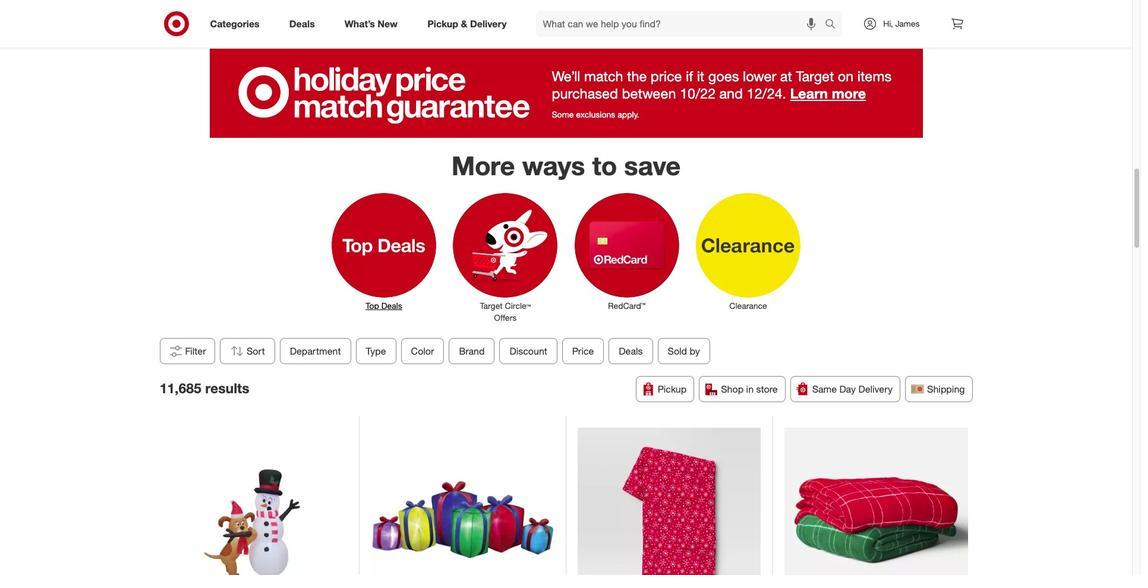 Task type: describe. For each thing, give the bounding box(es) containing it.
50ct
[[407, 0, 423, 0]]

silver
[[548, 0, 568, 0]]

same day delivery
[[813, 384, 893, 395]]

more
[[833, 85, 867, 102]]

type
[[366, 346, 386, 357]]

1 add to cart button from the left
[[405, 18, 500, 37]]

4 cart from the left
[[927, 23, 940, 32]]

hook inside 100ct christmas ornament hook dark green - wondershop™
[[681, 1, 701, 11]]

we'll
[[552, 68, 581, 85]]

it
[[697, 68, 705, 85]]

store
[[757, 384, 778, 395]]

add inside 200ct silver christmas ornament hook - wondershop™ add to cart
[[551, 23, 564, 32]]

offers
[[494, 313, 517, 323]]

type button
[[356, 338, 396, 365]]

at
[[781, 68, 793, 85]]

categories link
[[200, 11, 275, 37]]

- inside knit monogram christmas stocking red - wondershop™ add to cart
[[759, 11, 762, 21]]

day
[[840, 384, 856, 395]]

wondershop™ inside "50ct shatter-resistant round christmas tree ornament set - wondershop™"
[[407, 21, 459, 32]]

deals for deals button
[[619, 346, 643, 357]]

1 cart from the left
[[458, 23, 472, 32]]

price
[[572, 346, 594, 357]]

some
[[552, 110, 574, 120]]

top deals link
[[323, 191, 445, 312]]

knit monogram christmas stocking red - wondershop™ add to cart
[[759, 0, 849, 32]]

sold by
[[668, 346, 700, 357]]

50ct shatter-resistant round christmas tree ornament set - wondershop™
[[407, 0, 491, 32]]

save
[[625, 150, 681, 182]]

results
[[205, 380, 250, 396]]

to right "hi,"
[[918, 23, 925, 32]]

11,685
[[160, 380, 202, 396]]

top deals
[[366, 301, 403, 311]]

11,685 results
[[160, 380, 250, 396]]

in
[[747, 384, 754, 395]]

hook inside 200ct silver christmas ornament hook - wondershop™ add to cart
[[564, 1, 584, 11]]

3 add to cart button from the left
[[756, 18, 852, 37]]

wondershop™ inside knit monogram christmas stocking red - wondershop™ add to cart
[[764, 11, 816, 21]]

department
[[290, 346, 341, 357]]

carousel region
[[210, 0, 976, 49]]

categories
[[210, 18, 260, 29]]

delivery for same day delivery
[[859, 384, 893, 395]]

sort
[[247, 346, 265, 357]]

the
[[627, 68, 647, 85]]

200ct
[[524, 0, 545, 0]]

goes
[[709, 68, 740, 85]]

round
[[407, 1, 432, 11]]

sold by button
[[658, 338, 710, 365]]

learn
[[791, 85, 829, 102]]

shipping button
[[906, 376, 973, 403]]

wondershop™ inside 100ct christmas ornament hook dark green - wondershop™
[[672, 11, 724, 21]]

apply.
[[618, 110, 640, 120]]

knit monogram christmas stocking red - wondershop™ link
[[754, 0, 854, 21]]

ways
[[523, 150, 585, 182]]

more ways to save
[[452, 150, 681, 182]]

100ct christmas ornament hook dark green - wondershop™
[[641, 0, 724, 21]]

same
[[813, 384, 837, 395]]

christmas inside "50ct shatter-resistant round christmas tree ornament set - wondershop™"
[[434, 1, 472, 11]]

search
[[820, 19, 849, 31]]

200ct silver christmas ornament hook - wondershop™ add to cart
[[524, 0, 608, 32]]

lower
[[743, 68, 777, 85]]

more
[[452, 150, 515, 182]]

what's new link
[[335, 11, 413, 37]]

target circle™ offers
[[480, 301, 531, 323]]

what's new
[[345, 18, 398, 29]]

pickup & delivery
[[428, 18, 507, 29]]

What can we help you find? suggestions appear below search field
[[536, 11, 829, 37]]

stocking
[[799, 1, 831, 11]]

shatter-
[[426, 0, 456, 0]]

2 add to cart button from the left
[[522, 18, 618, 37]]

4 add to cart button from the left
[[873, 18, 969, 37]]

green
[[641, 11, 664, 21]]

redcard™ link
[[567, 191, 688, 312]]

pickup button
[[636, 376, 695, 403]]

match
[[585, 68, 624, 85]]

brand button
[[449, 338, 495, 365]]

what's
[[345, 18, 375, 29]]

christmas inside 200ct silver christmas ornament hook - wondershop™ add to cart
[[570, 0, 608, 0]]

wondershop™ inside 200ct silver christmas ornament hook - wondershop™ add to cart
[[524, 11, 576, 21]]

shop in store button
[[700, 376, 786, 403]]

exclusions
[[577, 110, 616, 120]]

sort button
[[220, 338, 275, 365]]

items
[[858, 68, 892, 85]]

deals link
[[279, 11, 330, 37]]

brand
[[459, 346, 485, 357]]

knit
[[759, 0, 773, 0]]

tree
[[474, 1, 490, 11]]

color
[[411, 346, 434, 357]]



Task type: vqa. For each thing, say whether or not it's contained in the screenshot.
first Bubble from right
no



Task type: locate. For each thing, give the bounding box(es) containing it.
add to cart right "hi,"
[[902, 23, 940, 32]]

ornament down 100ct
[[641, 1, 679, 11]]

3 christmas from the left
[[434, 1, 472, 11]]

0 vertical spatial target
[[797, 68, 835, 85]]

0 vertical spatial pickup
[[428, 18, 459, 29]]

hi,
[[884, 18, 894, 29]]

ornament down round on the top
[[407, 11, 444, 21]]

1 hook from the left
[[564, 1, 584, 11]]

100ct christmas ornament hook dark green - wondershop™ link
[[637, 0, 737, 21]]

1 horizontal spatial pickup
[[658, 384, 687, 395]]

circle™
[[505, 301, 531, 311]]

christmas down knit
[[759, 1, 797, 11]]

&
[[461, 18, 468, 29]]

target right at
[[797, 68, 835, 85]]

a holiday company 6ft tall animated puppy and snowman scene, 5 ft tall, multi image
[[164, 429, 347, 576], [164, 429, 347, 576]]

delivery inside same day delivery button
[[859, 384, 893, 395]]

target
[[797, 68, 835, 85], [480, 301, 503, 311]]

christmas inside knit monogram christmas stocking red - wondershop™ add to cart
[[759, 1, 797, 11]]

shipping
[[928, 384, 966, 395]]

between
[[622, 85, 677, 102]]

pickup
[[428, 18, 459, 29], [658, 384, 687, 395]]

2 horizontal spatial deals
[[619, 346, 643, 357]]

on
[[839, 68, 854, 85]]

12/24.
[[747, 85, 787, 102]]

ornament inside "50ct shatter-resistant round christmas tree ornament set - wondershop™"
[[407, 11, 444, 21]]

hi, james
[[884, 18, 920, 29]]

wondershop™ down dark
[[672, 11, 724, 21]]

christmas inside 100ct christmas ornament hook dark green - wondershop™
[[665, 0, 703, 0]]

same day delivery button
[[791, 376, 901, 403]]

add to cart for 4th 'add to cart' button
[[902, 23, 940, 32]]

-
[[586, 1, 589, 11], [462, 11, 465, 21], [667, 11, 670, 21], [759, 11, 762, 21]]

target up offers
[[480, 301, 503, 311]]

and
[[720, 85, 743, 102]]

10/22
[[680, 85, 716, 102]]

price
[[651, 68, 682, 85]]

monogram
[[776, 0, 816, 0]]

learn more
[[791, 85, 867, 102]]

2 add from the left
[[551, 23, 564, 32]]

add down set in the left of the page
[[433, 23, 447, 32]]

add to cart for 4th 'add to cart' button from the right
[[433, 23, 472, 32]]

occasions 8' inflatable row of presentsnon metallic, 8 ft tall, multicolored image
[[371, 429, 554, 576], [371, 429, 554, 576]]

4 add from the left
[[902, 23, 916, 32]]

color button
[[401, 338, 444, 365]]

1 add to cart from the left
[[433, 23, 472, 32]]

filter
[[185, 346, 206, 357]]

1 vertical spatial target
[[480, 301, 503, 311]]

pickup for pickup & delivery
[[428, 18, 459, 29]]

cart right james
[[927, 23, 940, 32]]

100ct
[[641, 0, 662, 0]]

clearance
[[730, 301, 768, 311]]

0 horizontal spatial deals
[[289, 18, 315, 29]]

wondershop™ down set in the left of the page
[[407, 21, 459, 32]]

delivery
[[470, 18, 507, 29], [859, 384, 893, 395]]

- inside 200ct silver christmas ornament hook - wondershop™ add to cart
[[586, 1, 589, 11]]

0 horizontal spatial hook
[[564, 1, 584, 11]]

christmas up set in the left of the page
[[434, 1, 472, 11]]

delivery down tree
[[470, 18, 507, 29]]

we'll match the price if it goes lower at target on items purchased between 10/22 and 12/24.
[[552, 68, 892, 102]]

2 vertical spatial deals
[[619, 346, 643, 357]]

200ct silver christmas ornament hook - wondershop™ link
[[520, 0, 620, 21]]

pickup & delivery link
[[418, 11, 522, 37]]

add to cart
[[433, 23, 472, 32], [902, 23, 940, 32]]

cart
[[458, 23, 472, 32], [575, 23, 589, 32], [809, 23, 823, 32], [927, 23, 940, 32]]

department button
[[280, 338, 351, 365]]

to down set in the left of the page
[[449, 23, 456, 32]]

hook down silver
[[564, 1, 584, 11]]

clearance link
[[688, 191, 810, 312]]

deals for deals link
[[289, 18, 315, 29]]

add to cart down set in the left of the page
[[433, 23, 472, 32]]

set
[[447, 11, 459, 21]]

2 cart from the left
[[575, 23, 589, 32]]

0 horizontal spatial pickup
[[428, 18, 459, 29]]

delivery inside pickup & delivery link
[[470, 18, 507, 29]]

2 hook from the left
[[681, 1, 701, 11]]

sold
[[668, 346, 687, 357]]

1 add from the left
[[433, 23, 447, 32]]

cart inside 200ct silver christmas ornament hook - wondershop™ add to cart
[[575, 23, 589, 32]]

target inside we'll match the price if it goes lower at target on items purchased between 10/22 and 12/24.
[[797, 68, 835, 85]]

delivery for pickup & delivery
[[470, 18, 507, 29]]

target holiday price match guarantee image
[[210, 49, 923, 138]]

delivery right day
[[859, 384, 893, 395]]

0 horizontal spatial add to cart
[[433, 23, 472, 32]]

purchased
[[552, 85, 619, 102]]

cart down the 200ct silver christmas ornament hook - wondershop™ link
[[575, 23, 589, 32]]

red
[[834, 1, 849, 11]]

cart inside knit monogram christmas stocking red - wondershop™ add to cart
[[809, 23, 823, 32]]

0 vertical spatial delivery
[[470, 18, 507, 29]]

- inside 100ct christmas ornament hook dark green - wondershop™
[[667, 11, 670, 21]]

price button
[[562, 338, 604, 365]]

to down knit monogram christmas stocking red - wondershop™ link
[[801, 23, 807, 32]]

wondershop™ down silver
[[524, 11, 576, 21]]

plaid plush throw blanket - wondershop™ image
[[785, 429, 969, 576], [785, 429, 969, 576]]

new
[[378, 18, 398, 29]]

add to cart button
[[405, 18, 500, 37], [522, 18, 618, 37], [756, 18, 852, 37], [873, 18, 969, 37]]

to down the 200ct silver christmas ornament hook - wondershop™ link
[[566, 23, 573, 32]]

3 cart from the left
[[809, 23, 823, 32]]

hook up what can we help you find? suggestions appear below search box
[[681, 1, 701, 11]]

cart down knit monogram christmas stocking red - wondershop™ link
[[809, 23, 823, 32]]

shop
[[722, 384, 744, 395]]

0 horizontal spatial delivery
[[470, 18, 507, 29]]

1 horizontal spatial target
[[797, 68, 835, 85]]

shop in store
[[722, 384, 778, 395]]

- inside "50ct shatter-resistant round christmas tree ornament set - wondershop™"
[[462, 11, 465, 21]]

deals inside button
[[619, 346, 643, 357]]

deals left what's
[[289, 18, 315, 29]]

snowflake plush christmas throw blanket red/white - wondershop™ image
[[578, 429, 761, 576], [578, 429, 761, 576]]

discount
[[510, 346, 547, 357]]

filter button
[[160, 338, 215, 365]]

search button
[[820, 11, 849, 39]]

2 christmas from the left
[[665, 0, 703, 0]]

deals
[[289, 18, 315, 29], [382, 301, 403, 311], [619, 346, 643, 357]]

1 vertical spatial delivery
[[859, 384, 893, 395]]

christmas up what can we help you find? suggestions appear below search box
[[665, 0, 703, 0]]

christmas right silver
[[570, 0, 608, 0]]

cart down set in the left of the page
[[458, 23, 472, 32]]

1 christmas from the left
[[570, 0, 608, 0]]

to inside knit monogram christmas stocking red - wondershop™ add to cart
[[801, 23, 807, 32]]

if
[[686, 68, 694, 85]]

0 horizontal spatial ornament
[[407, 11, 444, 21]]

deals right top
[[382, 301, 403, 311]]

3 add from the left
[[785, 23, 799, 32]]

to inside 200ct silver christmas ornament hook - wondershop™ add to cart
[[566, 23, 573, 32]]

2 add to cart from the left
[[902, 23, 940, 32]]

christmas
[[570, 0, 608, 0], [665, 0, 703, 0], [434, 1, 472, 11], [759, 1, 797, 11]]

ornament inside 200ct silver christmas ornament hook - wondershop™ add to cart
[[524, 1, 562, 11]]

2 horizontal spatial ornament
[[641, 1, 679, 11]]

some exclusions apply.
[[552, 110, 640, 120]]

top
[[366, 301, 379, 311]]

hook
[[564, 1, 584, 11], [681, 1, 701, 11]]

deals button
[[609, 338, 653, 365]]

pickup down sold
[[658, 384, 687, 395]]

pickup left the &
[[428, 18, 459, 29]]

0 horizontal spatial target
[[480, 301, 503, 311]]

wondershop™ down monogram
[[764, 11, 816, 21]]

pickup for pickup
[[658, 384, 687, 395]]

redcard™
[[608, 301, 646, 311]]

add
[[433, 23, 447, 32], [551, 23, 564, 32], [785, 23, 799, 32], [902, 23, 916, 32]]

target inside target circle™ offers
[[480, 301, 503, 311]]

1 horizontal spatial ornament
[[524, 1, 562, 11]]

ornament inside 100ct christmas ornament hook dark green - wondershop™
[[641, 1, 679, 11]]

add down the 200ct silver christmas ornament hook - wondershop™ link
[[551, 23, 564, 32]]

1 horizontal spatial deals
[[382, 301, 403, 311]]

to left the save
[[593, 150, 618, 182]]

dark
[[703, 1, 721, 11]]

1 vertical spatial pickup
[[658, 384, 687, 395]]

ornament down 200ct
[[524, 1, 562, 11]]

4 christmas from the left
[[759, 1, 797, 11]]

1 horizontal spatial hook
[[681, 1, 701, 11]]

add down knit monogram christmas stocking red - wondershop™ link
[[785, 23, 799, 32]]

1 horizontal spatial add to cart
[[902, 23, 940, 32]]

add inside knit monogram christmas stocking red - wondershop™ add to cart
[[785, 23, 799, 32]]

1 vertical spatial deals
[[382, 301, 403, 311]]

add right "hi,"
[[902, 23, 916, 32]]

0 vertical spatial deals
[[289, 18, 315, 29]]

pickup inside button
[[658, 384, 687, 395]]

deals down redcard™
[[619, 346, 643, 357]]

1 horizontal spatial delivery
[[859, 384, 893, 395]]



